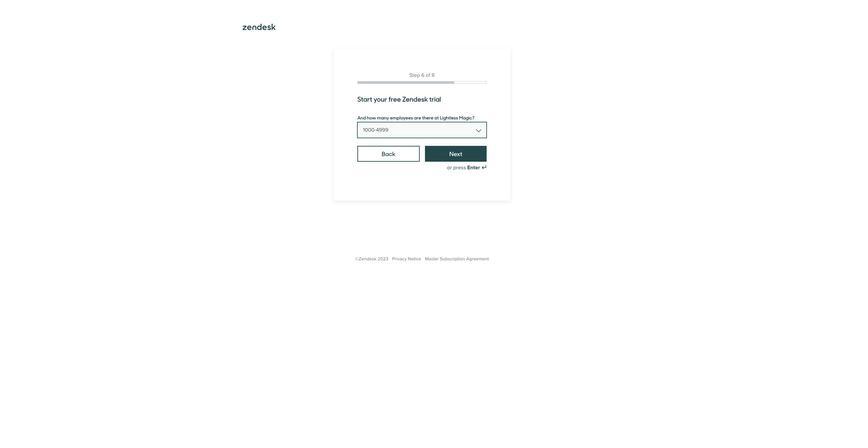 Task type: describe. For each thing, give the bounding box(es) containing it.
are
[[414, 114, 422, 121]]

magic
[[460, 114, 473, 121]]

step
[[410, 72, 420, 79]]

and how many employees are there at lightless magic ?
[[358, 114, 475, 121]]

enter
[[468, 164, 480, 171]]

press
[[454, 164, 466, 171]]

there
[[423, 114, 434, 121]]

your
[[374, 94, 388, 104]]

start your free zendesk trial
[[358, 94, 441, 104]]

master
[[425, 256, 439, 262]]

back button
[[358, 146, 420, 162]]

back
[[382, 149, 396, 158]]

at
[[435, 114, 439, 121]]

enter image
[[482, 165, 487, 170]]

start
[[358, 94, 373, 104]]

notice
[[408, 256, 422, 262]]

subscription
[[440, 256, 465, 262]]

or
[[448, 164, 452, 171]]

master subscription agreement
[[425, 256, 489, 262]]

next button
[[425, 146, 487, 162]]

privacy notice
[[393, 256, 422, 262]]

lightless
[[440, 114, 459, 121]]

agreement
[[467, 256, 489, 262]]

master subscription agreement link
[[425, 256, 489, 262]]



Task type: vqa. For each thing, say whether or not it's contained in the screenshot.
6
yes



Task type: locate. For each thing, give the bounding box(es) containing it.
privacy
[[393, 256, 407, 262]]

©zendesk 2023 link
[[356, 256, 389, 262]]

zendesk image
[[243, 24, 276, 30]]

step 6 of 8
[[410, 72, 435, 79]]

8
[[432, 72, 435, 79]]

many
[[377, 114, 389, 121]]

free
[[389, 94, 401, 104]]

zendesk
[[403, 94, 428, 104]]

©zendesk 2023
[[356, 256, 389, 262]]

and
[[358, 114, 366, 121]]

how
[[367, 114, 376, 121]]

employees
[[390, 114, 413, 121]]

6
[[422, 72, 425, 79]]

of
[[426, 72, 431, 79]]

or press enter
[[448, 164, 480, 171]]

trial
[[430, 94, 441, 104]]

privacy notice link
[[393, 256, 422, 262]]

next
[[450, 149, 463, 158]]

?
[[473, 114, 475, 121]]

©zendesk
[[356, 256, 377, 262]]

2023
[[378, 256, 389, 262]]



